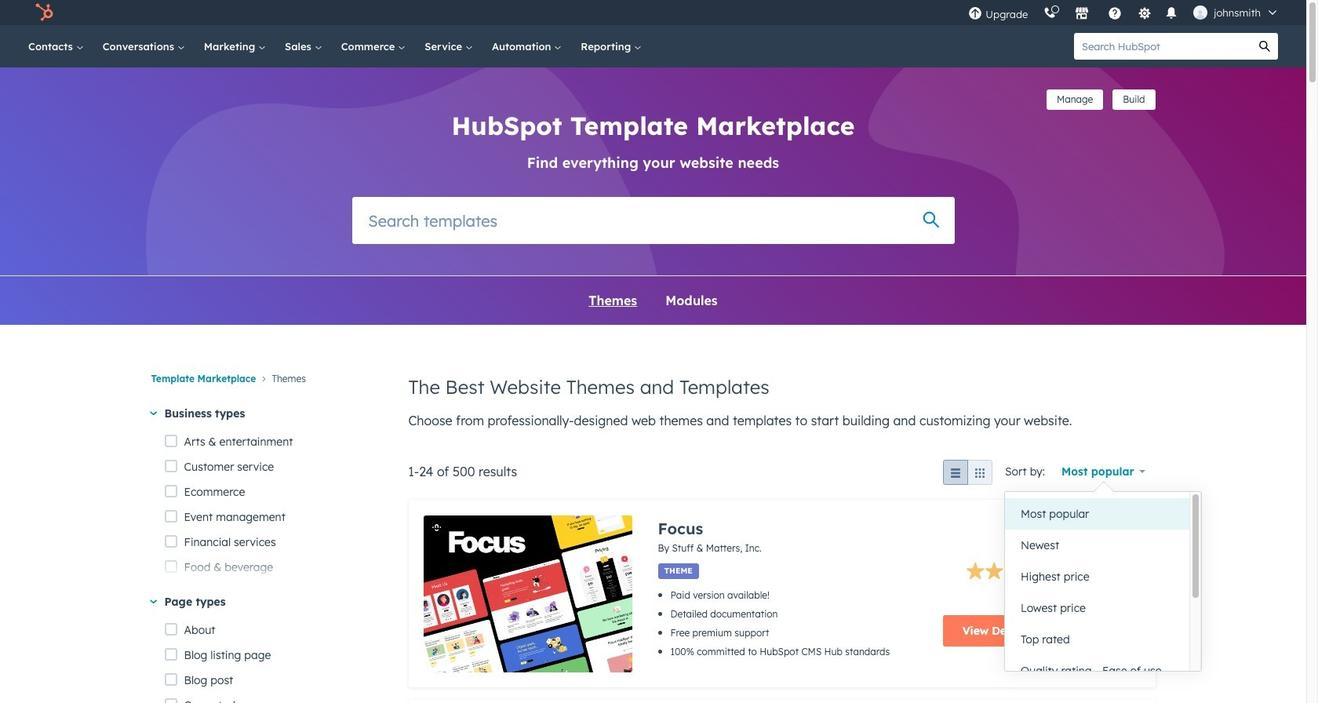 Task type: locate. For each thing, give the bounding box(es) containing it.
list view image
[[950, 468, 963, 481]]

group
[[944, 460, 1006, 485]]

navigation
[[151, 369, 384, 405]]

list box
[[1006, 492, 1202, 687]]

0 vertical spatial caret image
[[150, 412, 157, 416]]

1 vertical spatial caret image
[[150, 600, 157, 604]]

Search HubSpot search field
[[1075, 33, 1252, 60]]

menu
[[961, 0, 1288, 25]]

grid view image
[[974, 468, 987, 481]]

caret image
[[150, 412, 157, 416], [150, 600, 157, 604]]

Search templates search field
[[352, 197, 955, 244]]



Task type: describe. For each thing, give the bounding box(es) containing it.
page types group
[[164, 618, 384, 703]]

1 caret image from the top
[[150, 412, 157, 416]]

overall rating meter
[[967, 562, 1096, 584]]

marketplaces image
[[1076, 7, 1090, 21]]

2 caret image from the top
[[150, 600, 157, 604]]

john smith image
[[1194, 5, 1208, 20]]

business types group
[[164, 430, 384, 703]]



Task type: vqa. For each thing, say whether or not it's contained in the screenshot.
Overall rating Meter
yes



